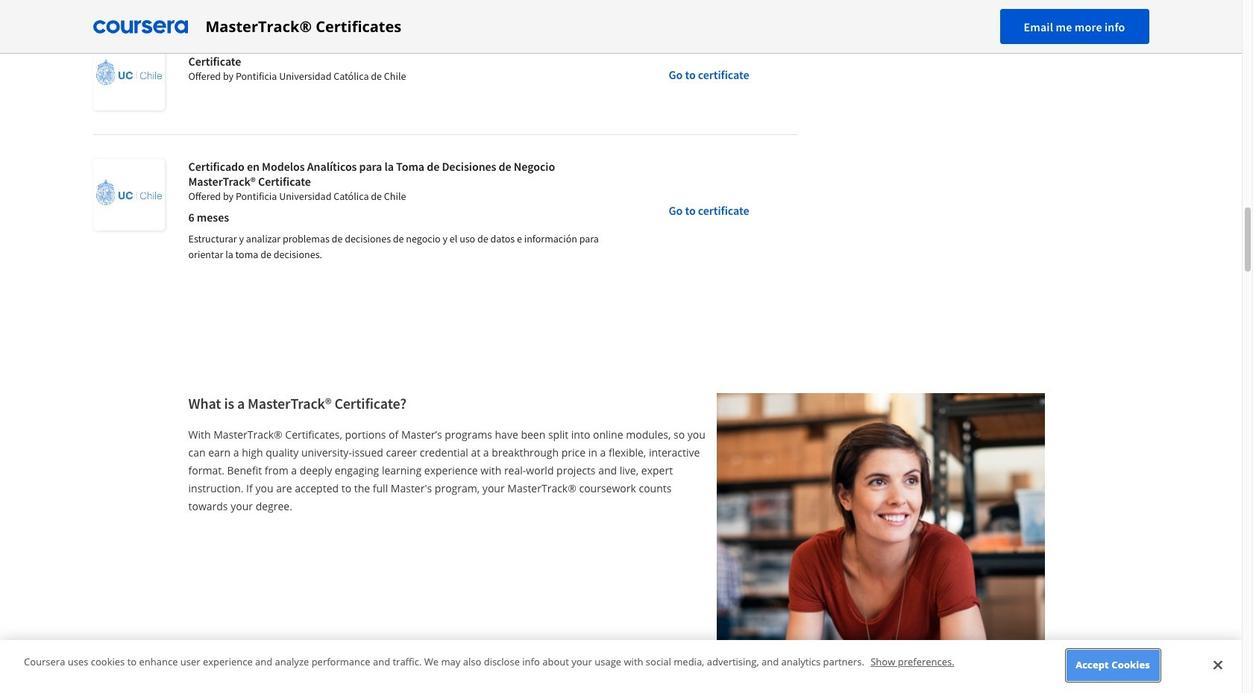 Task type: describe. For each thing, give the bounding box(es) containing it.
coursera image
[[93, 15, 188, 38]]

2 pontificia universidad católica de chile image from the top
[[93, 159, 165, 231]]

privacy alert dialog
[[0, 640, 1242, 693]]



Task type: vqa. For each thing, say whether or not it's contained in the screenshot.
course at the left of page
no



Task type: locate. For each thing, give the bounding box(es) containing it.
1 vertical spatial pontificia universidad católica de chile image
[[93, 159, 165, 231]]

pontificia universidad católica de chile image
[[93, 39, 165, 110], [93, 159, 165, 231]]

1 pontificia universidad católica de chile image from the top
[[93, 39, 165, 110]]

0 vertical spatial pontificia universidad católica de chile image
[[93, 39, 165, 110]]



